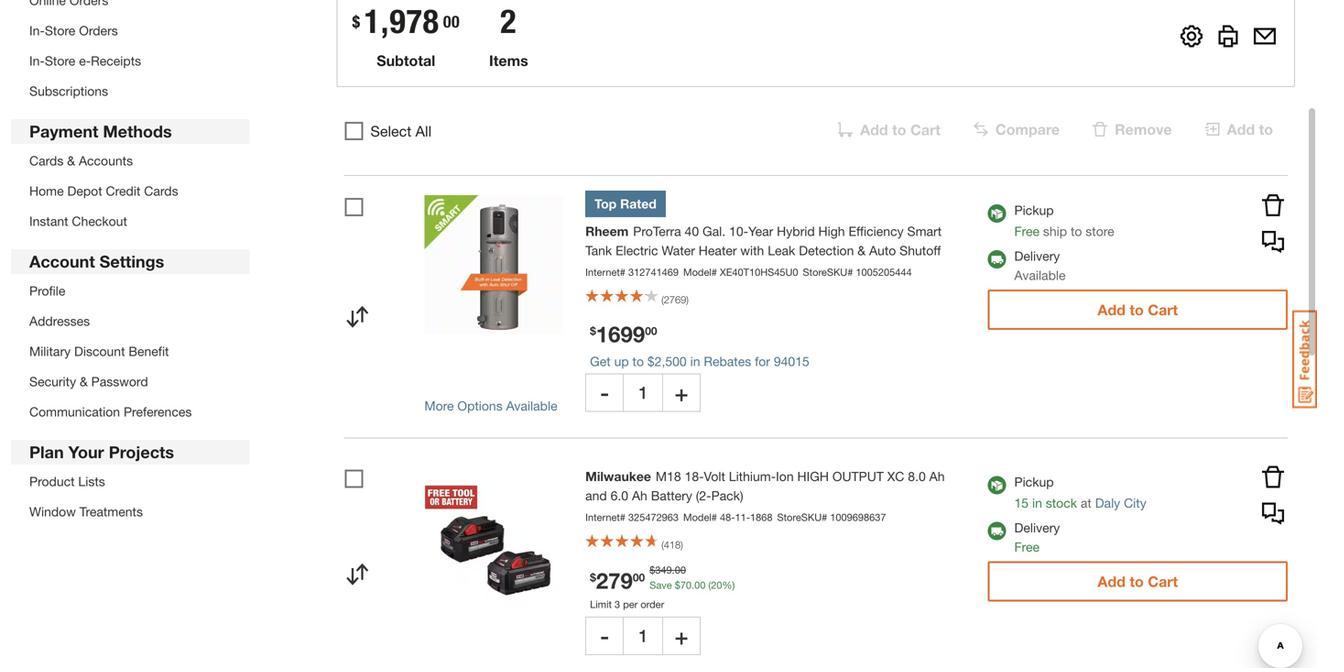 Task type: vqa. For each thing, say whether or not it's contained in the screenshot.
Cart to the bottom
yes



Task type: locate. For each thing, give the bounding box(es) containing it.
pickup inside pickup free ship to store
[[1015, 203, 1054, 218]]

1 horizontal spatial available
[[1015, 268, 1066, 283]]

& for password
[[80, 374, 88, 389]]

+ button for 1st - button
[[663, 373, 701, 412]]

smart
[[908, 224, 942, 239]]

15
[[1015, 495, 1029, 510]]

store
[[1086, 224, 1115, 239]]

94015
[[774, 354, 810, 369]]

0 horizontal spatial )
[[681, 539, 683, 551]]

internet#
[[586, 266, 626, 278], [586, 511, 626, 523]]

None field
[[624, 373, 663, 412], [624, 617, 663, 655], [624, 373, 663, 412], [624, 617, 663, 655]]

free down "15"
[[1015, 539, 1040, 554]]

1 horizontal spatial &
[[80, 374, 88, 389]]

- button down limit
[[586, 617, 624, 655]]

1 vertical spatial + button
[[663, 617, 701, 655]]

1 horizontal spatial in
[[1033, 495, 1043, 510]]

&
[[67, 153, 75, 168], [858, 243, 866, 258], [80, 374, 88, 389]]

in- for in-store e-receipts
[[29, 53, 45, 68]]

1 vertical spatial internet#
[[586, 511, 626, 523]]

0 vertical spatial - button
[[586, 373, 624, 412]]

leak
[[768, 243, 796, 258]]

payment methods
[[29, 121, 172, 141]]

1 available for pickup image from the top
[[988, 204, 1007, 223]]

model# for model# xe40t10hs45u0
[[684, 266, 717, 278]]

storesku#
[[803, 266, 853, 278], [778, 511, 828, 523]]

0 vertical spatial ah
[[930, 469, 945, 484]]

1 vertical spatial model#
[[684, 511, 717, 523]]

water
[[662, 243, 695, 258]]

in-
[[29, 23, 45, 38], [29, 53, 45, 68]]

add note image down delete item image
[[1263, 503, 1285, 525]]

2 + from the top
[[675, 623, 689, 649]]

delete item image
[[1263, 194, 1285, 216]]

2 model# from the top
[[684, 511, 717, 523]]

( 418 )
[[662, 539, 683, 551]]

add to cart button
[[828, 110, 956, 150], [988, 290, 1288, 330], [988, 561, 1288, 602]]

0 vertical spatial internet#
[[586, 266, 626, 278]]

- button
[[586, 373, 624, 412], [586, 617, 624, 655]]

in-store e-receipts link
[[29, 53, 141, 68]]

) down water on the right of the page
[[687, 294, 689, 306]]

(
[[662, 294, 664, 306], [662, 539, 664, 551], [709, 579, 711, 591]]

ah
[[930, 469, 945, 484], [632, 488, 648, 503]]

2 vertical spatial add to cart
[[1098, 573, 1179, 590]]

2 vertical spatial add to cart button
[[988, 561, 1288, 602]]

detection
[[799, 243, 854, 258]]

pickup
[[1015, 203, 1054, 218], [1015, 474, 1054, 489]]

1 vertical spatial .
[[692, 579, 695, 591]]

credit
[[106, 183, 141, 198]]

plan your projects
[[29, 442, 174, 462]]

year
[[749, 224, 774, 239]]

heater
[[699, 243, 737, 258]]

0 vertical spatial (
[[662, 294, 664, 306]]

( 2769 )
[[662, 294, 689, 306]]

1 vertical spatial add note image
[[1263, 503, 1285, 525]]

add to cart button for pickup free ship to store
[[988, 290, 1288, 330]]

electric
[[616, 243, 658, 258]]

profile
[[29, 283, 65, 298]]

$ left 1,978
[[352, 12, 361, 31]]

add
[[1228, 121, 1256, 138], [861, 121, 889, 138], [1098, 301, 1126, 318], [1098, 573, 1126, 590]]

0 vertical spatial free
[[1015, 224, 1040, 239]]

available right options
[[506, 398, 558, 413]]

0 vertical spatial in-
[[29, 23, 45, 38]]

0 vertical spatial storesku#
[[803, 266, 853, 278]]

$
[[352, 12, 361, 31], [590, 324, 596, 337], [650, 564, 655, 576], [590, 571, 596, 584], [675, 579, 681, 591]]

internet# down tank
[[586, 266, 626, 278]]

- down limit
[[601, 623, 609, 649]]

& left auto on the top right
[[858, 243, 866, 258]]

available for pickup image right 8.0
[[988, 476, 1007, 494]]

1699
[[596, 321, 645, 347]]

279
[[596, 567, 633, 593]]

0 vertical spatial delivery
[[1015, 248, 1061, 263]]

delivery for in
[[1015, 520, 1061, 535]]

1 model# from the top
[[684, 266, 717, 278]]

1 pickup from the top
[[1015, 203, 1054, 218]]

418
[[664, 539, 681, 551]]

available
[[1015, 268, 1066, 283], [506, 398, 558, 413]]

window
[[29, 504, 76, 519]]

home
[[29, 183, 64, 198]]

1 free from the top
[[1015, 224, 1040, 239]]

+ button down order
[[663, 617, 701, 655]]

00 left save
[[633, 571, 645, 584]]

2 - button from the top
[[586, 617, 624, 655]]

available shipping image left delivery free
[[988, 522, 1007, 540]]

cards & accounts link
[[29, 153, 133, 168]]

0 vertical spatial &
[[67, 153, 75, 168]]

storesku# right 1868 at the right bottom of the page
[[778, 511, 828, 523]]

0 horizontal spatial .
[[672, 564, 675, 576]]

1 vertical spatial pickup
[[1015, 474, 1054, 489]]

ah right 8.0
[[930, 469, 945, 484]]

1 vertical spatial )
[[681, 539, 683, 551]]

1 vertical spatial available shipping image
[[988, 522, 1007, 540]]

1 vertical spatial +
[[675, 623, 689, 649]]

1 vertical spatial -
[[601, 623, 609, 649]]

available for pickup image
[[988, 204, 1007, 223], [988, 476, 1007, 494]]

1 delivery from the top
[[1015, 248, 1061, 263]]

store left orders on the left of the page
[[45, 23, 75, 38]]

delete element
[[1082, 109, 1187, 149]]

2 available shipping image from the top
[[988, 522, 1007, 540]]

1 vertical spatial &
[[858, 243, 866, 258]]

1 + from the top
[[675, 379, 689, 405]]

00 up $2,500
[[645, 324, 658, 337]]

profile link
[[29, 283, 65, 298]]

1 vertical spatial add to cart button
[[988, 290, 1288, 330]]

add note image for pickup free ship to store
[[1263, 231, 1285, 253]]

pickup up "15"
[[1015, 474, 1054, 489]]

1 vertical spatial in
[[1033, 495, 1043, 510]]

free inside delivery free
[[1015, 539, 1040, 554]]

1 horizontal spatial .
[[692, 579, 695, 591]]

storesku# down detection
[[803, 266, 853, 278]]

+ down 70
[[675, 623, 689, 649]]

0 horizontal spatial &
[[67, 153, 75, 168]]

model# down heater
[[684, 266, 717, 278]]

available shipping image left delivery available
[[988, 250, 1007, 268]]

2 horizontal spatial &
[[858, 243, 866, 258]]

& down payment
[[67, 153, 75, 168]]

military discount benefit link
[[29, 344, 169, 359]]

delivery down ship
[[1015, 248, 1061, 263]]

2 available for pickup image from the top
[[988, 476, 1007, 494]]

free left ship
[[1015, 224, 1040, 239]]

- for 1st - button
[[601, 379, 609, 405]]

2 pickup from the top
[[1015, 474, 1054, 489]]

2 add note image from the top
[[1263, 503, 1285, 525]]

0 vertical spatial model#
[[684, 266, 717, 278]]

in
[[691, 354, 701, 369], [1033, 495, 1043, 510]]

0 vertical spatial cart
[[911, 121, 941, 138]]

) for ( 2769 )
[[687, 294, 689, 306]]

1 vertical spatial ah
[[632, 488, 648, 503]]

ah right 6.0
[[632, 488, 648, 503]]

in right "15"
[[1033, 495, 1043, 510]]

( down 312741469
[[662, 294, 664, 306]]

cards up home
[[29, 153, 64, 168]]

available shipping image
[[988, 250, 1007, 268], [988, 522, 1007, 540]]

2 vertical spatial cart
[[1148, 573, 1179, 590]]

pickup up ship
[[1015, 203, 1054, 218]]

free for delivery free
[[1015, 539, 1040, 554]]

& right security
[[80, 374, 88, 389]]

0 vertical spatial -
[[601, 379, 609, 405]]

store
[[45, 23, 75, 38], [45, 53, 75, 68]]

$ right save
[[675, 579, 681, 591]]

delivery down "15"
[[1015, 520, 1061, 535]]

available shipping image for available
[[988, 250, 1007, 268]]

model# down (2-
[[684, 511, 717, 523]]

00 for 1,978
[[443, 12, 460, 31]]

compare
[[996, 121, 1060, 138]]

2 - from the top
[[601, 623, 609, 649]]

& for accounts
[[67, 153, 75, 168]]

0 vertical spatial )
[[687, 294, 689, 306]]

0 vertical spatial available shipping image
[[988, 250, 1007, 268]]

e-
[[79, 53, 91, 68]]

1 vertical spatial available for pickup image
[[988, 476, 1007, 494]]

store left e-
[[45, 53, 75, 68]]

( left %)
[[709, 579, 711, 591]]

available for pickup image left pickup free ship to store
[[988, 204, 1007, 223]]

) for ( 418 )
[[681, 539, 683, 551]]

00 for 1699
[[645, 324, 658, 337]]

compare element
[[963, 109, 1075, 149]]

add to cart for pickup free ship to store
[[1098, 301, 1179, 318]]

. left '20'
[[692, 579, 695, 591]]

2 in- from the top
[[29, 53, 45, 68]]

account settings
[[29, 252, 164, 271]]

1 internet# from the top
[[586, 266, 626, 278]]

1 vertical spatial available
[[506, 398, 558, 413]]

1 store from the top
[[45, 23, 75, 38]]

%)
[[723, 579, 735, 591]]

account
[[29, 252, 95, 271]]

military
[[29, 344, 71, 359]]

0 vertical spatial available for pickup image
[[988, 204, 1007, 223]]

- button down get
[[586, 373, 624, 412]]

) up 70
[[681, 539, 683, 551]]

1 vertical spatial in-
[[29, 53, 45, 68]]

cards & accounts
[[29, 153, 133, 168]]

internet# down and
[[586, 511, 626, 523]]

1 vertical spatial free
[[1015, 539, 1040, 554]]

available for pickup image for 15 in stock
[[988, 476, 1007, 494]]

remove
[[1115, 121, 1173, 138]]

0 vertical spatial add to cart button
[[828, 110, 956, 150]]

+ button down $2,500
[[663, 373, 701, 412]]

1 vertical spatial store
[[45, 53, 75, 68]]

free inside pickup free ship to store
[[1015, 224, 1040, 239]]

free for pickup free ship to store
[[1015, 224, 1040, 239]]

0 vertical spatial +
[[675, 379, 689, 405]]

in- up subscriptions 'link'
[[29, 53, 45, 68]]

0 vertical spatial + button
[[663, 373, 701, 412]]

instant checkout
[[29, 214, 127, 229]]

available for pickup image for free
[[988, 204, 1007, 223]]

2
[[501, 1, 517, 41]]

0 vertical spatial pickup
[[1015, 203, 1054, 218]]

+ for 2nd - button from the top's + button
[[675, 623, 689, 649]]

2 store from the top
[[45, 53, 75, 68]]

1 vertical spatial (
[[662, 539, 664, 551]]

)
[[687, 294, 689, 306], [681, 539, 683, 551]]

add note image
[[1263, 231, 1285, 253], [1263, 503, 1285, 525]]

1 vertical spatial delivery
[[1015, 520, 1061, 535]]

. down ( 418 )
[[672, 564, 675, 576]]

your
[[68, 442, 104, 462]]

2 vertical spatial (
[[709, 579, 711, 591]]

email image
[[1255, 25, 1277, 47]]

cards
[[29, 153, 64, 168], [144, 183, 178, 198]]

product
[[29, 474, 75, 489]]

in right $2,500
[[691, 354, 701, 369]]

pickup inside "pickup 15 in stock at daly city"
[[1015, 474, 1054, 489]]

1 + button from the top
[[663, 373, 701, 412]]

add note image down delete item icon
[[1263, 231, 1285, 253]]

1 - from the top
[[601, 379, 609, 405]]

settings
[[100, 252, 164, 271]]

1 in- from the top
[[29, 23, 45, 38]]

1 vertical spatial cards
[[144, 183, 178, 198]]

0 vertical spatial available
[[1015, 268, 1066, 283]]

add to list element
[[1195, 109, 1288, 149]]

select
[[371, 122, 412, 140]]

more
[[425, 398, 454, 413]]

high
[[819, 224, 845, 239]]

1 vertical spatial cart
[[1148, 301, 1179, 318]]

1 - button from the top
[[586, 373, 624, 412]]

window treatments
[[29, 504, 143, 519]]

00 right 70
[[695, 579, 706, 591]]

0 vertical spatial store
[[45, 23, 75, 38]]

ion
[[776, 469, 794, 484]]

$2,500
[[648, 354, 687, 369]]

in- up in-store e-receipts link
[[29, 23, 45, 38]]

2 internet# from the top
[[586, 511, 626, 523]]

1 add note image from the top
[[1263, 231, 1285, 253]]

0 vertical spatial cards
[[29, 153, 64, 168]]

1 vertical spatial - button
[[586, 617, 624, 655]]

( up 349
[[662, 539, 664, 551]]

0 horizontal spatial in
[[691, 354, 701, 369]]

+ down $2,500
[[675, 379, 689, 405]]

00 right 1,978
[[443, 12, 460, 31]]

2 delivery from the top
[[1015, 520, 1061, 535]]

proterra
[[633, 224, 681, 239]]

in-store orders
[[29, 23, 118, 38]]

available down ship
[[1015, 268, 1066, 283]]

more options available link
[[425, 396, 564, 416]]

instant
[[29, 214, 68, 229]]

shutoff
[[900, 243, 941, 258]]

subscriptions
[[29, 83, 108, 99]]

1 available shipping image from the top
[[988, 250, 1007, 268]]

$ inside $ 1,978 00
[[352, 12, 361, 31]]

00 for 279
[[633, 571, 645, 584]]

battery
[[651, 488, 693, 503]]

delivery inside delivery available
[[1015, 248, 1061, 263]]

in- for in-store orders
[[29, 23, 45, 38]]

-
[[601, 379, 609, 405], [601, 623, 609, 649]]

2 + button from the top
[[663, 617, 701, 655]]

1 vertical spatial add to cart
[[1098, 301, 1179, 318]]

in inside "pickup 15 in stock at daly city"
[[1033, 495, 1043, 510]]

00 inside $ 1,978 00
[[443, 12, 460, 31]]

milwaukee
[[586, 469, 651, 484]]

$ up get
[[590, 324, 596, 337]]

pack)
[[712, 488, 744, 503]]

receipts
[[91, 53, 141, 68]]

2 free from the top
[[1015, 539, 1040, 554]]

+ button for 2nd - button from the top
[[663, 617, 701, 655]]

1 horizontal spatial )
[[687, 294, 689, 306]]

cards right the credit
[[144, 183, 178, 198]]

2 vertical spatial &
[[80, 374, 88, 389]]

print image
[[1218, 25, 1240, 47]]

00 inside $ 1699 00
[[645, 324, 658, 337]]

cart for pickup free ship to store
[[1148, 301, 1179, 318]]

$ inside $ 1699 00
[[590, 324, 596, 337]]

- down get
[[601, 379, 609, 405]]

70
[[681, 579, 692, 591]]

1,978
[[364, 1, 440, 41]]

0 vertical spatial add note image
[[1263, 231, 1285, 253]]

$ up limit
[[590, 571, 596, 584]]

1868
[[751, 511, 773, 523]]

store for orders
[[45, 23, 75, 38]]



Task type: describe. For each thing, give the bounding box(es) containing it.
settings image
[[1181, 25, 1203, 47]]

methods
[[103, 121, 172, 141]]

top rated
[[595, 196, 657, 211]]

proterra 40 gal. 10-year hybrid high efficiency smart tank electric water heater with leak detection & auto shutoff image
[[425, 195, 564, 334]]

internet# for internet# 312741469
[[586, 266, 626, 278]]

security
[[29, 374, 76, 389]]

communication
[[29, 404, 120, 419]]

xe40t10hs45u0
[[720, 266, 799, 278]]

get up to $2,500 in  rebates for 94015
[[590, 354, 810, 369]]

rated
[[620, 196, 657, 211]]

cart for pickup 15 in stock at daly city
[[1148, 573, 1179, 590]]

save
[[650, 579, 672, 591]]

top
[[595, 196, 617, 211]]

up
[[614, 354, 629, 369]]

add to
[[1228, 121, 1274, 138]]

312741469
[[629, 266, 679, 278]]

8.0
[[908, 469, 926, 484]]

projects
[[109, 442, 174, 462]]

output
[[833, 469, 884, 484]]

325472963
[[629, 511, 679, 523]]

1 horizontal spatial cards
[[144, 183, 178, 198]]

addresses link
[[29, 313, 90, 329]]

communication preferences link
[[29, 404, 192, 419]]

discount
[[74, 344, 125, 359]]

add note image for pickup 15 in stock at daly city
[[1263, 503, 1285, 525]]

feedback link image
[[1293, 310, 1318, 409]]

available shipping image for free
[[988, 522, 1007, 540]]

get up to $2,500 in  rebates for 94015 button
[[590, 354, 810, 369]]

lists
[[78, 474, 105, 489]]

add to cart button for pickup 15 in stock at daly city
[[988, 561, 1288, 602]]

rebates
[[704, 354, 752, 369]]

pickup for free
[[1015, 203, 1054, 218]]

xc
[[888, 469, 905, 484]]

1 vertical spatial storesku#
[[778, 511, 828, 523]]

daly
[[1096, 495, 1121, 510]]

ship
[[1044, 224, 1068, 239]]

( for 2769
[[662, 294, 664, 306]]

( for 418
[[662, 539, 664, 551]]

security & password
[[29, 374, 148, 389]]

get
[[590, 354, 611, 369]]

18-
[[685, 469, 704, 484]]

items
[[489, 52, 528, 69]]

pickup 15 in stock at daly city
[[1015, 474, 1147, 510]]

add to cart element
[[828, 110, 956, 150]]

per
[[623, 598, 638, 610]]

to inside pickup free ship to store
[[1071, 224, 1083, 239]]

limit
[[590, 598, 612, 610]]

0 vertical spatial in
[[691, 354, 701, 369]]

$ 279 00 $ 349 . 00 save $ 70 . 00 ( 20 %) limit 3 per order
[[590, 564, 735, 610]]

( inside '$ 279 00 $ 349 . 00 save $ 70 . 00 ( 20 %) limit 3 per order'
[[709, 579, 711, 591]]

delete item image
[[1263, 466, 1285, 488]]

high
[[798, 469, 829, 484]]

rheem
[[586, 224, 629, 239]]

treatments
[[79, 504, 143, 519]]

1 horizontal spatial ah
[[930, 469, 945, 484]]

1005205444
[[856, 266, 912, 278]]

internet# 325472963 model# 48-11-1868 storesku# 1009698637
[[586, 511, 887, 523]]

11-
[[735, 511, 751, 523]]

subtotal
[[377, 52, 436, 69]]

subscriptions link
[[29, 83, 108, 99]]

depot
[[67, 183, 102, 198]]

m18 18-volt lithium-ion high output xc 8.0 ah and 6.0 ah battery (2-pack)
[[586, 469, 945, 503]]

city
[[1124, 495, 1147, 510]]

more options available
[[425, 398, 558, 413]]

add to cart for pickup 15 in stock at daly city
[[1098, 573, 1179, 590]]

m18 18-volt lithium-ion high output xc 8.0 ah and 6.0 ah battery (2-pack) image
[[425, 467, 564, 606]]

for
[[755, 354, 771, 369]]

0 vertical spatial add to cart
[[861, 121, 941, 138]]

model# for model# 48-11-1868
[[684, 511, 717, 523]]

+ for 1st - button + button
[[675, 379, 689, 405]]

add inside add to list element
[[1228, 121, 1256, 138]]

$ for 279
[[590, 571, 596, 584]]

options
[[458, 398, 503, 413]]

0 horizontal spatial cards
[[29, 153, 64, 168]]

with
[[741, 243, 765, 258]]

orders
[[79, 23, 118, 38]]

instant checkout link
[[29, 214, 127, 229]]

00 up 70
[[675, 564, 686, 576]]

communication preferences
[[29, 404, 192, 419]]

2769
[[664, 294, 687, 306]]

addresses
[[29, 313, 90, 329]]

password
[[91, 374, 148, 389]]

stock
[[1046, 495, 1078, 510]]

home depot credit cards link
[[29, 183, 178, 198]]

40
[[685, 224, 699, 239]]

pickup for 15
[[1015, 474, 1054, 489]]

hybrid
[[777, 224, 815, 239]]

- for 2nd - button from the top
[[601, 623, 609, 649]]

349
[[655, 564, 672, 576]]

store for e-
[[45, 53, 75, 68]]

benefit
[[129, 344, 169, 359]]

security & password link
[[29, 374, 148, 389]]

1009698637
[[831, 511, 887, 523]]

$ for 1,978
[[352, 12, 361, 31]]

order
[[641, 598, 665, 610]]

accounts
[[79, 153, 133, 168]]

delivery for ship
[[1015, 248, 1061, 263]]

6.0
[[611, 488, 629, 503]]

$ up save
[[650, 564, 655, 576]]

$ for 1699
[[590, 324, 596, 337]]

pickup free ship to store
[[1015, 203, 1115, 239]]

10-
[[729, 224, 749, 239]]

preferences
[[124, 404, 192, 419]]

0 horizontal spatial available
[[506, 398, 558, 413]]

delivery free
[[1015, 520, 1061, 554]]

& inside proterra 40 gal. 10-year hybrid high efficiency smart tank electric water heater with leak detection & auto shutoff
[[858, 243, 866, 258]]

payment
[[29, 121, 98, 141]]

daly city link
[[1096, 495, 1147, 510]]

home depot credit cards
[[29, 183, 178, 198]]

efficiency
[[849, 224, 904, 239]]

window treatments link
[[29, 504, 143, 519]]

in-store orders link
[[29, 23, 118, 38]]

add inside add to cart element
[[861, 121, 889, 138]]

internet# for internet# 325472963
[[586, 511, 626, 523]]

0 horizontal spatial ah
[[632, 488, 648, 503]]

m18
[[656, 469, 681, 484]]

0 vertical spatial .
[[672, 564, 675, 576]]



